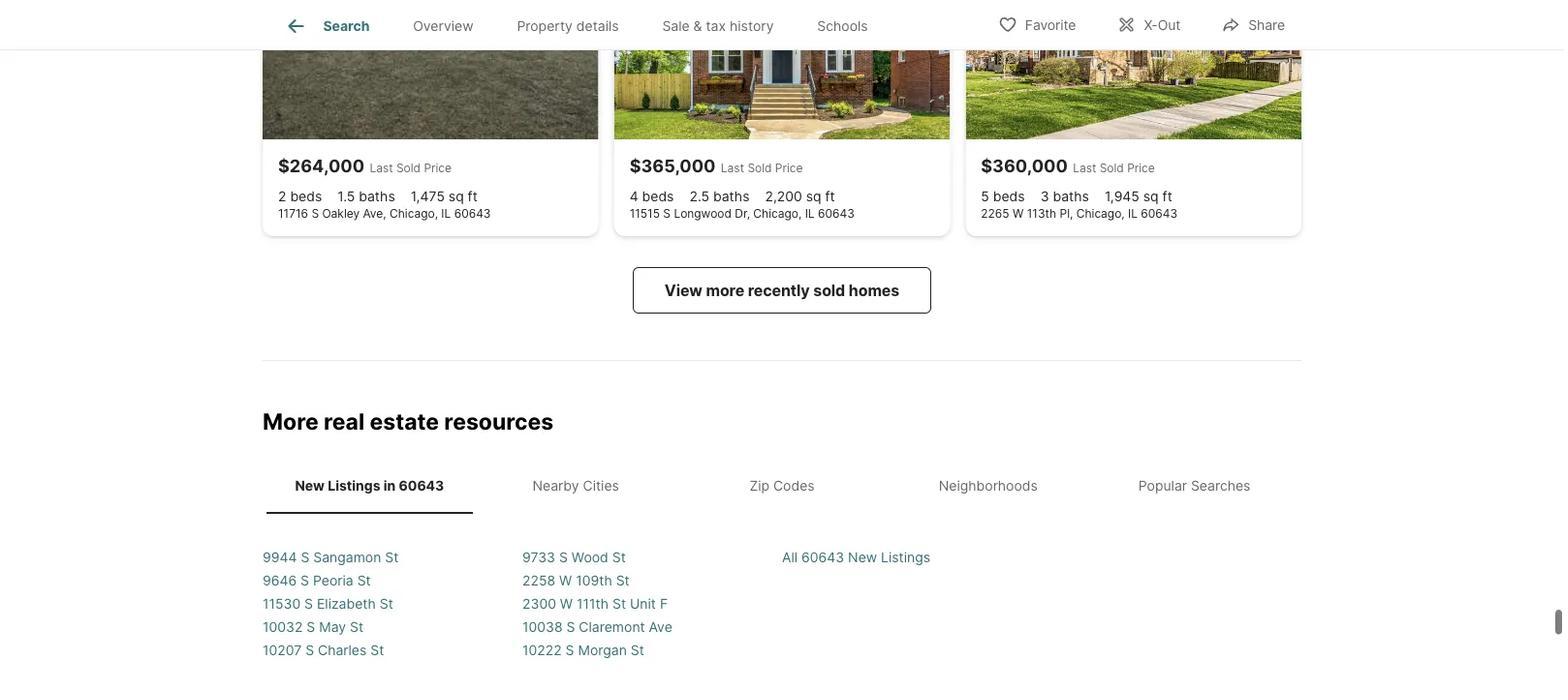 Task type: describe. For each thing, give the bounding box(es) containing it.
s for 10222
[[566, 643, 574, 660]]

last for $264,000
[[370, 161, 393, 175]]

9646 s peoria st
[[263, 573, 371, 590]]

9944 s sangamon st
[[263, 550, 399, 567]]

2300
[[522, 597, 556, 613]]

s for 11716
[[311, 207, 319, 221]]

beds for $365,000
[[642, 188, 674, 205]]

109th
[[576, 573, 612, 590]]

sale & tax history tab
[[641, 3, 796, 49]]

all 60643 new listings link
[[782, 550, 930, 567]]

favorite button
[[981, 4, 1093, 44]]

listings inside tab
[[328, 479, 380, 495]]

10222 s morgan st
[[522, 643, 644, 660]]

neighborhoods
[[939, 479, 1038, 495]]

x-out button
[[1100, 4, 1197, 44]]

property
[[517, 18, 573, 34]]

morgan
[[578, 643, 627, 660]]

ft for $360,000
[[1162, 188, 1172, 205]]

price for $360,000
[[1127, 161, 1155, 175]]

pl,
[[1060, 207, 1073, 221]]

il for $360,000
[[1128, 207, 1138, 221]]

2265 w 113th pl, chicago, il 60643
[[981, 207, 1178, 221]]

&
[[693, 18, 702, 34]]

2258 w 109th st link
[[522, 573, 630, 590]]

10038
[[522, 620, 563, 636]]

s for 11530
[[304, 597, 313, 613]]

price for $264,000
[[424, 161, 452, 175]]

details
[[576, 18, 619, 34]]

3
[[1040, 188, 1049, 205]]

chicago, for $365,000
[[753, 207, 802, 221]]

view
[[665, 281, 702, 300]]

ave,
[[363, 207, 386, 221]]

1.5
[[337, 188, 355, 205]]

9733 s wood st
[[522, 550, 626, 567]]

11515
[[630, 207, 660, 221]]

2 beds
[[278, 188, 322, 205]]

s for 10038
[[566, 620, 575, 636]]

ft for $365,000
[[825, 188, 835, 205]]

10038 s claremont ave link
[[522, 620, 672, 636]]

60643 for $264,000
[[454, 207, 491, 221]]

property details
[[517, 18, 619, 34]]

$360,000
[[981, 155, 1068, 177]]

search
[[323, 18, 370, 34]]

sale
[[662, 18, 690, 34]]

60643 right all
[[801, 550, 844, 567]]

11515 s longwood dr, chicago, il 60643
[[630, 207, 855, 221]]

2,200 sq ft
[[765, 188, 835, 205]]

st for 109th
[[616, 573, 630, 590]]

11716 s oakley ave, chicago, il 60643
[[278, 207, 491, 221]]

baths for $365,000
[[713, 188, 750, 205]]

beds for $264,000
[[290, 188, 322, 205]]

10032 s may st
[[263, 620, 363, 636]]

9944
[[263, 550, 297, 567]]

2
[[278, 188, 286, 205]]

new inside tab
[[295, 479, 325, 495]]

2300 w 111th st unit f link
[[522, 597, 668, 613]]

1,945 sq ft
[[1105, 188, 1172, 205]]

resources
[[444, 408, 554, 436]]

60643 inside tab
[[399, 479, 444, 495]]

in
[[383, 479, 396, 495]]

new listings in 60643
[[295, 479, 444, 495]]

il for $264,000
[[441, 207, 451, 221]]

oakley
[[322, 207, 360, 221]]

2.5 baths
[[689, 188, 750, 205]]

overview tab
[[391, 3, 495, 49]]

st for charles
[[370, 643, 384, 660]]

photo of 11515 s longwood dr, chicago, il 60643 image
[[614, 0, 950, 140]]

s for 10032
[[307, 620, 315, 636]]

w for 2265
[[1013, 207, 1024, 221]]

3 baths
[[1040, 188, 1089, 205]]

sold for $365,000
[[748, 161, 772, 175]]

f
[[660, 597, 668, 613]]

view more recently sold homes button
[[633, 268, 931, 314]]

10222 s morgan st link
[[522, 643, 644, 660]]

$365,000
[[630, 155, 716, 177]]

113th
[[1027, 207, 1056, 221]]

s for 11515
[[663, 207, 671, 221]]

photo of 2265 w 113th pl, chicago, il 60643 image
[[965, 0, 1301, 140]]

tab list containing search
[[263, 0, 905, 49]]

schools tab
[[796, 3, 890, 49]]

9646
[[263, 573, 297, 590]]

w for 2300
[[560, 597, 573, 613]]

1 vertical spatial listings
[[881, 550, 930, 567]]

schools
[[817, 18, 868, 34]]

st for wood
[[612, 550, 626, 567]]

neighborhoods tab
[[885, 463, 1091, 511]]

$264,000
[[278, 155, 364, 177]]

1.5 baths
[[337, 188, 395, 205]]

s for 10207
[[305, 643, 314, 660]]

popular searches tab
[[1091, 463, 1298, 511]]

4 beds
[[630, 188, 674, 205]]

sold for $360,000
[[1100, 161, 1124, 175]]

4
[[630, 188, 638, 205]]

nearby cities tab
[[473, 463, 679, 511]]

zip
[[749, 479, 769, 495]]

new listings in 60643 tab
[[266, 463, 473, 511]]



Task type: locate. For each thing, give the bounding box(es) containing it.
sold up 1,945
[[1100, 161, 1124, 175]]

baths up 11515 s longwood dr, chicago, il 60643 on the top of the page
[[713, 188, 750, 205]]

x-out
[[1144, 17, 1181, 33]]

zip codes
[[749, 479, 815, 495]]

1 ft from the left
[[468, 188, 478, 205]]

photo of 11716 s oakley ave, chicago, il 60643 image
[[263, 0, 599, 140]]

2 baths from the left
[[713, 188, 750, 205]]

st right sangamon
[[385, 550, 399, 567]]

price up 2,200
[[775, 161, 803, 175]]

st right may
[[350, 620, 363, 636]]

3 il from the left
[[1128, 207, 1138, 221]]

popular searches
[[1138, 479, 1251, 495]]

sq for $360,000
[[1143, 188, 1159, 205]]

10038 s claremont ave
[[522, 620, 672, 636]]

baths for $264,000
[[359, 188, 395, 205]]

st right 109th
[[616, 573, 630, 590]]

price
[[424, 161, 452, 175], [775, 161, 803, 175], [1127, 161, 1155, 175]]

s right 11515
[[663, 207, 671, 221]]

1 chicago, from the left
[[390, 207, 438, 221]]

60643 down 1,475 sq ft
[[454, 207, 491, 221]]

charles
[[318, 643, 367, 660]]

1 horizontal spatial last
[[721, 161, 744, 175]]

s right '9944'
[[301, 550, 309, 567]]

share
[[1248, 17, 1285, 33]]

1,945
[[1105, 188, 1139, 205]]

st right charles
[[370, 643, 384, 660]]

2 horizontal spatial price
[[1127, 161, 1155, 175]]

more real estate resources
[[263, 408, 554, 436]]

1 vertical spatial new
[[848, 550, 877, 567]]

more real estate resources heading
[[263, 408, 1301, 460]]

2 ft from the left
[[825, 188, 835, 205]]

st for morgan
[[631, 643, 644, 660]]

chicago, down 1,475
[[390, 207, 438, 221]]

sq right 1,945
[[1143, 188, 1159, 205]]

sold up 2,200
[[748, 161, 772, 175]]

2.5
[[689, 188, 709, 205]]

chicago, down 2,200
[[753, 207, 802, 221]]

111th
[[577, 597, 609, 613]]

1 horizontal spatial price
[[775, 161, 803, 175]]

last up 1.5 baths
[[370, 161, 393, 175]]

0 horizontal spatial il
[[441, 207, 451, 221]]

st for elizabeth
[[380, 597, 393, 613]]

st right elizabeth
[[380, 597, 393, 613]]

last up 3 baths
[[1073, 161, 1096, 175]]

last inside $365,000 last sold price
[[721, 161, 744, 175]]

1,475 sq ft
[[411, 188, 478, 205]]

sq for $365,000
[[806, 188, 821, 205]]

10222
[[522, 643, 562, 660]]

1 horizontal spatial chicago,
[[753, 207, 802, 221]]

chicago, for $360,000
[[1076, 207, 1125, 221]]

11530
[[263, 597, 301, 613]]

ft for $264,000
[[468, 188, 478, 205]]

0 horizontal spatial chicago,
[[390, 207, 438, 221]]

st right the wood
[[612, 550, 626, 567]]

real
[[324, 408, 365, 436]]

3 chicago, from the left
[[1076, 207, 1125, 221]]

5 beds
[[981, 188, 1025, 205]]

zip codes tab
[[679, 463, 885, 511]]

beds for $360,000
[[993, 188, 1025, 205]]

st for may
[[350, 620, 363, 636]]

w for 2258
[[559, 573, 572, 590]]

sq right 2,200
[[806, 188, 821, 205]]

chicago,
[[390, 207, 438, 221], [753, 207, 802, 221], [1076, 207, 1125, 221]]

sale & tax history
[[662, 18, 774, 34]]

2 vertical spatial w
[[560, 597, 573, 613]]

$360,000 last sold price
[[981, 155, 1155, 177]]

2 horizontal spatial last
[[1073, 161, 1096, 175]]

1 vertical spatial tab list
[[263, 460, 1301, 515]]

3 sold from the left
[[1100, 161, 1124, 175]]

2 horizontal spatial beds
[[993, 188, 1025, 205]]

searches
[[1191, 479, 1251, 495]]

1 horizontal spatial baths
[[713, 188, 750, 205]]

w down 2258 w 109th st link
[[560, 597, 573, 613]]

may
[[319, 620, 346, 636]]

last for $360,000
[[1073, 161, 1096, 175]]

share button
[[1205, 4, 1301, 44]]

2 il from the left
[[805, 207, 815, 221]]

s down 10032 s may st link
[[305, 643, 314, 660]]

st left unit
[[612, 597, 626, 613]]

0 horizontal spatial beds
[[290, 188, 322, 205]]

2 horizontal spatial sq
[[1143, 188, 1159, 205]]

il down 2,200 sq ft
[[805, 207, 815, 221]]

2 beds from the left
[[642, 188, 674, 205]]

60643 for $360,000
[[1141, 207, 1178, 221]]

0 vertical spatial listings
[[328, 479, 380, 495]]

beds up 11515
[[642, 188, 674, 205]]

2 last from the left
[[721, 161, 744, 175]]

1 horizontal spatial ft
[[825, 188, 835, 205]]

search link
[[284, 15, 370, 38]]

60643 down 2,200 sq ft
[[818, 207, 855, 221]]

$264,000 last sold price
[[278, 155, 452, 177]]

3 beds from the left
[[993, 188, 1025, 205]]

1 horizontal spatial sq
[[806, 188, 821, 205]]

1 last from the left
[[370, 161, 393, 175]]

baths for $360,000
[[1053, 188, 1089, 205]]

11530 s elizabeth st
[[263, 597, 393, 613]]

2265
[[981, 207, 1009, 221]]

0 horizontal spatial sold
[[396, 161, 421, 175]]

2300 w 111th st unit f
[[522, 597, 668, 613]]

s left may
[[307, 620, 315, 636]]

9733
[[522, 550, 555, 567]]

history
[[730, 18, 774, 34]]

st down sangamon
[[357, 573, 371, 590]]

new right all
[[848, 550, 877, 567]]

0 horizontal spatial new
[[295, 479, 325, 495]]

il down 1,945 sq ft
[[1128, 207, 1138, 221]]

1 baths from the left
[[359, 188, 395, 205]]

x-
[[1144, 17, 1158, 33]]

favorite
[[1025, 17, 1076, 33]]

5
[[981, 188, 989, 205]]

tab list
[[263, 0, 905, 49], [263, 460, 1301, 515]]

s up 10222 s morgan st 'link'
[[566, 620, 575, 636]]

1 horizontal spatial il
[[805, 207, 815, 221]]

s for 9646
[[301, 573, 309, 590]]

sold up 1,475
[[396, 161, 421, 175]]

property details tab
[[495, 3, 641, 49]]

tax
[[706, 18, 726, 34]]

60643 down 1,945 sq ft
[[1141, 207, 1178, 221]]

last inside $264,000 last sold price
[[370, 161, 393, 175]]

s for 9944
[[301, 550, 309, 567]]

10207 s charles st link
[[263, 643, 384, 660]]

price inside $264,000 last sold price
[[424, 161, 452, 175]]

0 horizontal spatial listings
[[328, 479, 380, 495]]

2 horizontal spatial chicago,
[[1076, 207, 1125, 221]]

1 sold from the left
[[396, 161, 421, 175]]

sq for $264,000
[[448, 188, 464, 205]]

more
[[706, 281, 744, 300]]

beds up 11716 on the top of the page
[[290, 188, 322, 205]]

claremont
[[579, 620, 645, 636]]

9944 s sangamon st link
[[263, 550, 399, 567]]

0 vertical spatial w
[[1013, 207, 1024, 221]]

chicago, for $264,000
[[390, 207, 438, 221]]

view more recently sold homes
[[665, 281, 900, 300]]

price up 1,475 sq ft
[[424, 161, 452, 175]]

last for $365,000
[[721, 161, 744, 175]]

0 horizontal spatial ft
[[468, 188, 478, 205]]

2 horizontal spatial ft
[[1162, 188, 1172, 205]]

baths up pl,
[[1053, 188, 1089, 205]]

sq
[[448, 188, 464, 205], [806, 188, 821, 205], [1143, 188, 1159, 205]]

10032
[[263, 620, 303, 636]]

recently
[[748, 281, 810, 300]]

2 horizontal spatial baths
[[1053, 188, 1089, 205]]

$365,000 last sold price
[[630, 155, 803, 177]]

ave
[[649, 620, 672, 636]]

sold
[[813, 281, 845, 300]]

1 vertical spatial w
[[559, 573, 572, 590]]

sold inside $365,000 last sold price
[[748, 161, 772, 175]]

beds
[[290, 188, 322, 205], [642, 188, 674, 205], [993, 188, 1025, 205]]

popular
[[1138, 479, 1187, 495]]

1 sq from the left
[[448, 188, 464, 205]]

s up 10032 s may st link
[[304, 597, 313, 613]]

s right 9646
[[301, 573, 309, 590]]

2 tab list from the top
[[263, 460, 1301, 515]]

chicago, down 1,945
[[1076, 207, 1125, 221]]

peoria
[[313, 573, 353, 590]]

price for $365,000
[[775, 161, 803, 175]]

3 sq from the left
[[1143, 188, 1159, 205]]

1 beds from the left
[[290, 188, 322, 205]]

ft right 2,200
[[825, 188, 835, 205]]

2 price from the left
[[775, 161, 803, 175]]

homes
[[849, 281, 900, 300]]

10207 s charles st
[[263, 643, 384, 660]]

11716
[[278, 207, 308, 221]]

0 horizontal spatial sq
[[448, 188, 464, 205]]

s for 9733
[[559, 550, 568, 567]]

0 vertical spatial new
[[295, 479, 325, 495]]

10207
[[263, 643, 302, 660]]

st for 111th
[[612, 597, 626, 613]]

baths up ave,
[[359, 188, 395, 205]]

0 horizontal spatial last
[[370, 161, 393, 175]]

st for sangamon
[[385, 550, 399, 567]]

2258
[[522, 573, 555, 590]]

1 horizontal spatial new
[[848, 550, 877, 567]]

2 sold from the left
[[748, 161, 772, 175]]

1,475
[[411, 188, 445, 205]]

w down 9733 s wood st link
[[559, 573, 572, 590]]

0 horizontal spatial baths
[[359, 188, 395, 205]]

last
[[370, 161, 393, 175], [721, 161, 744, 175], [1073, 161, 1096, 175]]

1 tab list from the top
[[263, 0, 905, 49]]

wood
[[572, 550, 608, 567]]

10032 s may st link
[[263, 620, 363, 636]]

s right 9733
[[559, 550, 568, 567]]

0 vertical spatial tab list
[[263, 0, 905, 49]]

9646 s peoria st link
[[263, 573, 371, 590]]

1 horizontal spatial listings
[[881, 550, 930, 567]]

ft right 1,945
[[1162, 188, 1172, 205]]

60643 for $365,000
[[818, 207, 855, 221]]

last up 2.5 baths
[[721, 161, 744, 175]]

3 ft from the left
[[1162, 188, 1172, 205]]

st
[[385, 550, 399, 567], [612, 550, 626, 567], [357, 573, 371, 590], [616, 573, 630, 590], [380, 597, 393, 613], [612, 597, 626, 613], [350, 620, 363, 636], [370, 643, 384, 660], [631, 643, 644, 660]]

price inside $360,000 last sold price
[[1127, 161, 1155, 175]]

1 horizontal spatial beds
[[642, 188, 674, 205]]

sold inside $264,000 last sold price
[[396, 161, 421, 175]]

60643
[[454, 207, 491, 221], [818, 207, 855, 221], [1141, 207, 1178, 221], [399, 479, 444, 495], [801, 550, 844, 567]]

s right 11716 on the top of the page
[[311, 207, 319, 221]]

1 il from the left
[[441, 207, 451, 221]]

tab list containing new listings in 60643
[[263, 460, 1301, 515]]

sold inside $360,000 last sold price
[[1100, 161, 1124, 175]]

1 horizontal spatial sold
[[748, 161, 772, 175]]

1 price from the left
[[424, 161, 452, 175]]

il for $365,000
[[805, 207, 815, 221]]

beds up 2265
[[993, 188, 1025, 205]]

3 baths from the left
[[1053, 188, 1089, 205]]

new
[[295, 479, 325, 495], [848, 550, 877, 567]]

2 sq from the left
[[806, 188, 821, 205]]

s right 10222
[[566, 643, 574, 660]]

st down claremont
[[631, 643, 644, 660]]

w down 5 beds
[[1013, 207, 1024, 221]]

2258 w 109th st
[[522, 573, 630, 590]]

3 price from the left
[[1127, 161, 1155, 175]]

price inside $365,000 last sold price
[[775, 161, 803, 175]]

more
[[263, 408, 319, 436]]

last inside $360,000 last sold price
[[1073, 161, 1096, 175]]

2 horizontal spatial sold
[[1100, 161, 1124, 175]]

ft right 1,475
[[468, 188, 478, 205]]

st for peoria
[[357, 573, 371, 590]]

il down 1,475 sq ft
[[441, 207, 451, 221]]

overview
[[413, 18, 473, 34]]

all
[[782, 550, 798, 567]]

cities
[[583, 479, 619, 495]]

elizabeth
[[317, 597, 376, 613]]

new down more
[[295, 479, 325, 495]]

3 last from the left
[[1073, 161, 1096, 175]]

out
[[1158, 17, 1181, 33]]

codes
[[773, 479, 815, 495]]

2 horizontal spatial il
[[1128, 207, 1138, 221]]

0 horizontal spatial price
[[424, 161, 452, 175]]

sangamon
[[313, 550, 381, 567]]

sold for $264,000
[[396, 161, 421, 175]]

nearby
[[533, 479, 579, 495]]

nearby cities
[[533, 479, 619, 495]]

price up 1,945 sq ft
[[1127, 161, 1155, 175]]

longwood
[[674, 207, 732, 221]]

sq right 1,475
[[448, 188, 464, 205]]

60643 right in
[[399, 479, 444, 495]]

2 chicago, from the left
[[753, 207, 802, 221]]

9733 s wood st link
[[522, 550, 626, 567]]



Task type: vqa. For each thing, say whether or not it's contained in the screenshot.
Data Oct 2023
no



